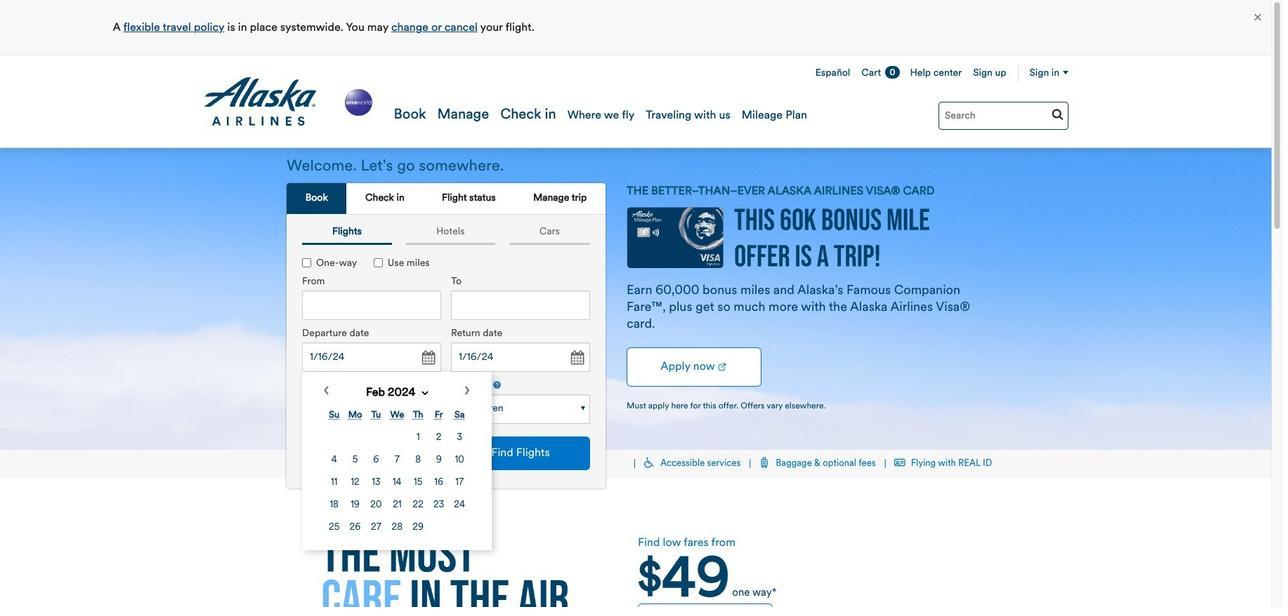 Task type: locate. For each thing, give the bounding box(es) containing it.
this 60k bonus mile offer is a trip. image
[[734, 208, 929, 267]]

2 row from the top
[[325, 451, 469, 472]]

cell
[[409, 428, 428, 449], [429, 428, 449, 449], [450, 428, 469, 449], [325, 451, 344, 472], [345, 451, 365, 472], [366, 451, 386, 472], [387, 451, 407, 472], [409, 451, 428, 472], [429, 451, 449, 472], [450, 451, 469, 472], [325, 473, 344, 494], [345, 473, 365, 494], [366, 473, 386, 494], [387, 473, 407, 494], [409, 473, 428, 494], [429, 473, 449, 494], [450, 473, 469, 494], [325, 496, 344, 517], [345, 496, 365, 517], [366, 496, 386, 517], [387, 496, 407, 517], [409, 496, 428, 517], [429, 496, 449, 517], [450, 496, 469, 517], [325, 518, 344, 539], [345, 518, 365, 539], [366, 518, 386, 539], [387, 518, 407, 539], [409, 518, 428, 539]]

None text field
[[302, 291, 441, 321], [451, 291, 590, 321], [302, 291, 441, 321], [451, 291, 590, 321]]

5 row from the top
[[325, 518, 469, 539]]

row
[[325, 428, 469, 449], [325, 451, 469, 472], [325, 473, 469, 494], [325, 496, 469, 517], [325, 518, 469, 539]]

tab list
[[287, 183, 606, 215], [295, 222, 597, 245]]

0 vertical spatial tab list
[[287, 183, 606, 215]]

alaska airlines logo image
[[203, 77, 318, 126]]

None text field
[[302, 343, 441, 373], [451, 343, 590, 373], [302, 343, 441, 373], [451, 343, 590, 373]]

alaska airlines credit card. image
[[627, 207, 724, 276]]

None checkbox
[[374, 259, 383, 268]]

1 open datepicker image from the left
[[418, 349, 438, 368]]

1 horizontal spatial open datepicker image
[[567, 349, 587, 368]]

this 60k bonus mile offer is a trip. element
[[0, 148, 1272, 450]]

form
[[292, 242, 595, 551]]

3 row from the top
[[325, 473, 469, 494]]

None checkbox
[[302, 259, 311, 268]]

0 horizontal spatial open datepicker image
[[418, 349, 438, 368]]

open datepicker image
[[418, 349, 438, 368], [567, 349, 587, 368]]

grid
[[323, 404, 471, 541]]



Task type: describe. For each thing, give the bounding box(es) containing it.
1 vertical spatial tab list
[[295, 222, 597, 245]]

oneworld logo image
[[342, 86, 375, 119]]

the most care in the air starts here. element
[[287, 535, 603, 608]]

4 row from the top
[[325, 496, 469, 517]]

search button image
[[1052, 108, 1064, 120]]

Search text field
[[939, 102, 1069, 130]]

1 row from the top
[[325, 428, 469, 449]]

2 open datepicker image from the left
[[567, 349, 587, 368]]



Task type: vqa. For each thing, say whether or not it's contained in the screenshot.
THE SEARCH BUTTON ICON
yes



